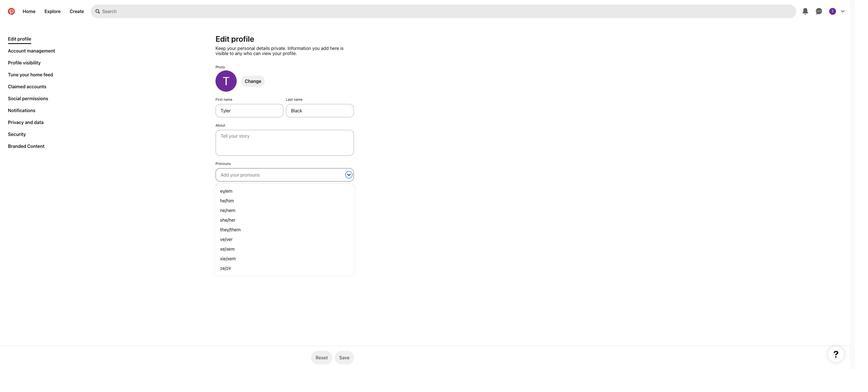 Task type: describe. For each thing, give the bounding box(es) containing it.
accounts
[[27, 84, 46, 89]]

profile visibility
[[8, 60, 41, 65]]

of
[[249, 184, 252, 188]]

security link
[[6, 129, 28, 139]]

they/them
[[220, 227, 241, 232]]

add
[[321, 46, 329, 51]]

to right how
[[342, 184, 346, 188]]

to left 2
[[234, 184, 237, 188]]

home
[[23, 9, 35, 14]]

visible
[[216, 51, 229, 56]]

social
[[8, 96, 21, 101]]

create link
[[65, 5, 89, 18]]

social permissions link
[[6, 94, 50, 103]]

these
[[265, 188, 274, 193]]

on
[[285, 184, 289, 188]]

2
[[238, 184, 240, 188]]

edit for edit profile
[[8, 36, 16, 41]]

any inside choose up to 2 sets of pronouns to appear on your profile so others know how to refer to you. you can edit or remove these any time.
[[275, 188, 281, 193]]

or
[[248, 188, 252, 193]]

search icon image
[[95, 9, 100, 14]]

explore
[[45, 9, 61, 14]]

tyler black image
[[829, 8, 836, 15]]

is
[[340, 46, 344, 51]]

ey/em
[[220, 189, 232, 194]]

change button
[[241, 75, 265, 87]]

know
[[325, 184, 334, 188]]

ze/zir
[[220, 266, 231, 271]]

Search text field
[[102, 5, 797, 18]]

appear
[[273, 184, 284, 188]]

tune
[[8, 72, 19, 77]]

notifications link
[[6, 106, 38, 115]]

website
[[216, 198, 229, 202]]

Last name text field
[[286, 104, 354, 118]]

choose
[[216, 184, 228, 188]]

save
[[339, 355, 350, 360]]

to left you.
[[216, 188, 219, 193]]

name for first name
[[224, 97, 232, 102]]

edit for edit profile keep your personal details private. information you add here is visible to any who can view your profile.
[[216, 34, 230, 43]]

branded
[[8, 144, 26, 149]]

management
[[27, 48, 55, 53]]

privacy
[[8, 120, 24, 125]]

home link
[[18, 5, 40, 18]]

name for last name
[[294, 97, 303, 102]]

he/him
[[220, 198, 234, 203]]

your inside choose up to 2 sets of pronouns to appear on your profile so others know how to refer to you. you can edit or remove these any time.
[[290, 184, 297, 188]]

data
[[34, 120, 44, 125]]

notifications
[[8, 108, 35, 113]]

your inside list
[[20, 72, 29, 77]]

Website url field
[[216, 205, 354, 218]]

last name
[[286, 97, 303, 102]]

time.
[[282, 188, 290, 193]]

view
[[262, 51, 271, 56]]

none field containing pronouns
[[213, 162, 356, 195]]

you.
[[220, 188, 227, 193]]

pronouns
[[253, 184, 268, 188]]

reset
[[316, 355, 328, 360]]

you
[[228, 188, 234, 193]]

your right keep
[[227, 46, 236, 51]]

private.
[[271, 46, 287, 51]]

remove
[[253, 188, 264, 193]]

edit profile keep your personal details private. information you add here is visible to any who can view your profile.
[[216, 34, 344, 56]]

edit profile link
[[6, 34, 34, 44]]

claimed
[[8, 84, 25, 89]]

to inside edit profile keep your personal details private. information you add here is visible to any who can view your profile.
[[230, 51, 234, 56]]

keep
[[216, 46, 226, 51]]

photo
[[216, 65, 225, 69]]

profile for edit profile keep your personal details private. information you add here is visible to any who can view your profile.
[[231, 34, 254, 43]]



Task type: vqa. For each thing, say whether or not it's contained in the screenshot.
Idea
no



Task type: locate. For each thing, give the bounding box(es) containing it.
profile for edit profile
[[17, 36, 31, 41]]

0 horizontal spatial any
[[235, 51, 242, 56]]

1 vertical spatial any
[[275, 188, 281, 193]]

profile up account management
[[17, 36, 31, 41]]

edit inside edit profile keep your personal details private. information you add here is visible to any who can view your profile.
[[216, 34, 230, 43]]

edit profile
[[8, 36, 31, 41]]

account
[[8, 48, 26, 53]]

can right who
[[253, 51, 261, 56]]

information
[[288, 46, 311, 51]]

2 name from the left
[[294, 97, 303, 102]]

xie/xem
[[220, 256, 236, 261]]

your right 'on'
[[290, 184, 297, 188]]

list box containing ey/em
[[216, 184, 354, 275]]

others
[[314, 184, 324, 188]]

About text field
[[216, 130, 354, 156]]

last
[[286, 97, 293, 102]]

edit up account
[[8, 36, 16, 41]]

first
[[216, 97, 223, 102]]

0 horizontal spatial name
[[224, 97, 232, 102]]

name right last on the left of the page
[[294, 97, 303, 102]]

ve/ver
[[220, 237, 233, 242]]

0 vertical spatial any
[[235, 51, 242, 56]]

edit inside list
[[8, 36, 16, 41]]

social permissions
[[8, 96, 48, 101]]

you
[[312, 46, 320, 51]]

profile up personal
[[231, 34, 254, 43]]

list box
[[216, 184, 354, 275]]

profile
[[231, 34, 254, 43], [17, 36, 31, 41], [298, 184, 308, 188]]

about
[[216, 123, 225, 128]]

0 horizontal spatial can
[[234, 188, 240, 193]]

your right "view"
[[273, 51, 282, 56]]

1 vertical spatial can
[[234, 188, 240, 193]]

Username text field
[[216, 231, 354, 244]]

name right first
[[224, 97, 232, 102]]

permissions
[[22, 96, 48, 101]]

and
[[25, 120, 33, 125]]

Pronouns text field
[[221, 171, 342, 179]]

2 horizontal spatial profile
[[298, 184, 308, 188]]

1 horizontal spatial any
[[275, 188, 281, 193]]

content
[[27, 144, 45, 149]]

claimed accounts
[[8, 84, 46, 89]]

home
[[30, 72, 42, 77]]

change
[[245, 79, 261, 84]]

so
[[309, 184, 313, 188]]

list containing edit profile
[[6, 34, 57, 153]]

any left time.
[[275, 188, 281, 193]]

can inside edit profile keep your personal details private. information you add here is visible to any who can view your profile.
[[253, 51, 261, 56]]

1 horizontal spatial edit
[[216, 34, 230, 43]]

privacy and data link
[[6, 118, 46, 127]]

tune your home feed link
[[6, 70, 55, 80]]

0 vertical spatial can
[[253, 51, 261, 56]]

tyler image
[[216, 70, 237, 92]]

1 horizontal spatial can
[[253, 51, 261, 56]]

profile
[[8, 60, 22, 65]]

choose up to 2 sets of pronouns to appear on your profile so others know how to refer to you. you can edit or remove these any time.
[[216, 184, 354, 193]]

your
[[227, 46, 236, 51], [273, 51, 282, 56], [20, 72, 29, 77], [290, 184, 297, 188]]

None field
[[213, 162, 356, 195]]

0 horizontal spatial edit
[[8, 36, 16, 41]]

here
[[330, 46, 339, 51]]

any left who
[[235, 51, 242, 56]]

branded content link
[[6, 141, 47, 151]]

edit up keep
[[216, 34, 230, 43]]

can inside choose up to 2 sets of pronouns to appear on your profile so others know how to refer to you. you can edit or remove these any time.
[[234, 188, 240, 193]]

feed
[[44, 72, 53, 77]]

to
[[230, 51, 234, 56], [234, 184, 237, 188], [269, 184, 272, 188], [342, 184, 346, 188], [216, 188, 219, 193]]

1 horizontal spatial name
[[294, 97, 303, 102]]

profile visibility link
[[6, 58, 43, 68]]

to left appear
[[269, 184, 272, 188]]

to right visible
[[230, 51, 234, 56]]

account management
[[8, 48, 55, 53]]

explore link
[[40, 5, 65, 18]]

profile inside edit profile keep your personal details private. information you add here is visible to any who can view your profile.
[[231, 34, 254, 43]]

reset button
[[311, 351, 332, 365]]

ne/nem
[[220, 208, 235, 213]]

branded content
[[8, 144, 45, 149]]

first name
[[216, 97, 232, 102]]

username
[[216, 224, 232, 228]]

who
[[244, 51, 252, 56]]

www.pinterest.com/blacklashes1000
[[216, 246, 274, 251]]

edit
[[241, 188, 247, 193]]

name
[[224, 97, 232, 102], [294, 97, 303, 102]]

xe/xem
[[220, 246, 235, 252]]

1 horizontal spatial profile
[[231, 34, 254, 43]]

sets
[[241, 184, 248, 188]]

can
[[253, 51, 261, 56], [234, 188, 240, 193]]

up
[[229, 184, 233, 188]]

claimed accounts link
[[6, 82, 49, 91]]

save button
[[335, 351, 354, 365]]

details
[[256, 46, 270, 51]]

profile inside choose up to 2 sets of pronouns to appear on your profile so others know how to refer to you. you can edit or remove these any time.
[[298, 184, 308, 188]]

pronouns
[[216, 162, 231, 166]]

account management link
[[6, 46, 57, 56]]

your right tune
[[20, 72, 29, 77]]

security
[[8, 132, 26, 137]]

refer
[[347, 184, 354, 188]]

can right you at the bottom left
[[234, 188, 240, 193]]

privacy and data
[[8, 120, 44, 125]]

1 name from the left
[[224, 97, 232, 102]]

profile left 'so'
[[298, 184, 308, 188]]

any inside edit profile keep your personal details private. information you add here is visible to any who can view your profile.
[[235, 51, 242, 56]]

profile.
[[283, 51, 297, 56]]

list
[[6, 34, 57, 153]]

visibility
[[23, 60, 41, 65]]

personal
[[238, 46, 255, 51]]

she/her
[[220, 218, 236, 223]]

First name text field
[[216, 104, 284, 118]]

create
[[70, 9, 84, 14]]

tune your home feed
[[8, 72, 53, 77]]

how
[[335, 184, 341, 188]]

0 horizontal spatial profile
[[17, 36, 31, 41]]



